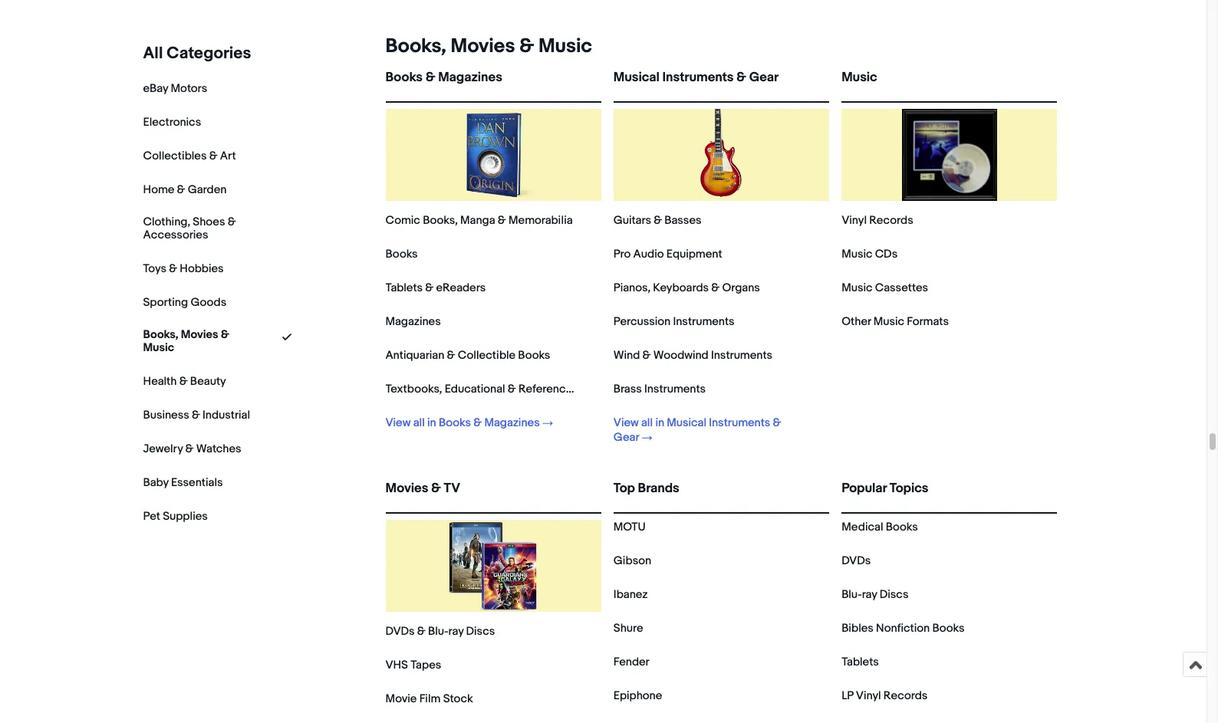 Task type: locate. For each thing, give the bounding box(es) containing it.
blu- up tapes
[[428, 624, 448, 639]]

instruments for percussion instruments
[[673, 315, 735, 329]]

tablets down bibles at the bottom right
[[842, 655, 879, 670]]

pianos, keyboards & organs link
[[614, 281, 760, 295]]

collectibles & art
[[143, 149, 236, 163]]

0 horizontal spatial all
[[413, 416, 425, 430]]

gear inside view all in musical instruments & gear
[[614, 430, 639, 445]]

view all in musical instruments & gear
[[614, 416, 781, 445]]

blu- down the dvds link
[[842, 588, 862, 602]]

in inside view all in musical instruments & gear
[[655, 416, 664, 430]]

nonfiction
[[876, 621, 930, 636]]

in for &
[[427, 416, 436, 430]]

books, movies & music link down goods
[[143, 327, 250, 355]]

& inside books & magazines link
[[425, 70, 435, 85]]

brass instruments link
[[614, 382, 706, 397]]

baby essentials link
[[143, 475, 223, 490]]

sporting
[[143, 295, 188, 310]]

0 horizontal spatial musical
[[614, 70, 660, 85]]

books, movies & music link
[[379, 35, 592, 58], [143, 327, 250, 355]]

in for instruments
[[655, 416, 664, 430]]

pianos,
[[614, 281, 651, 295]]

1 vertical spatial musical
[[667, 416, 706, 430]]

all for musical
[[641, 416, 653, 430]]

0 horizontal spatial view
[[385, 416, 411, 430]]

1 vertical spatial ray
[[448, 624, 464, 639]]

discs up nonfiction
[[880, 588, 909, 602]]

other music formats link
[[842, 315, 949, 329]]

woodwind
[[653, 348, 709, 363]]

shoes
[[193, 215, 225, 229]]

hobbies
[[180, 261, 224, 276]]

epiphone
[[614, 689, 662, 703]]

instruments for brass instruments
[[644, 382, 706, 397]]

movies left tv
[[385, 481, 428, 496]]

0 vertical spatial gear
[[749, 70, 779, 85]]

motors
[[171, 81, 207, 96]]

books
[[385, 70, 423, 85], [385, 247, 418, 262], [518, 348, 550, 363], [575, 382, 607, 397], [439, 416, 471, 430], [886, 520, 918, 535], [932, 621, 965, 636]]

1 horizontal spatial musical
[[667, 416, 706, 430]]

blu-ray discs
[[842, 588, 909, 602]]

2 horizontal spatial movies
[[451, 35, 515, 58]]

antiquarian & collectible books
[[385, 348, 550, 363]]

books, inside books, movies & music
[[143, 327, 178, 342]]

2 vertical spatial movies
[[385, 481, 428, 496]]

2 all from the left
[[641, 416, 653, 430]]

1 horizontal spatial gear
[[749, 70, 779, 85]]

books, right comic
[[423, 213, 458, 228]]

gibson link
[[614, 554, 651, 568]]

magazines
[[438, 70, 502, 85], [385, 315, 441, 329], [484, 416, 540, 430]]

0 vertical spatial tablets
[[385, 281, 423, 295]]

0 horizontal spatial in
[[427, 416, 436, 430]]

1 horizontal spatial in
[[655, 416, 664, 430]]

wind & woodwind instruments link
[[614, 348, 773, 363]]

percussion instruments
[[614, 315, 735, 329]]

dvds for dvds & blu-ray discs
[[385, 624, 415, 639]]

discs down movies & tv image
[[466, 624, 495, 639]]

vinyl up the "music cds"
[[842, 213, 867, 228]]

0 horizontal spatial dvds
[[385, 624, 415, 639]]

1 vertical spatial movies
[[181, 327, 218, 342]]

in down textbooks, at the left bottom
[[427, 416, 436, 430]]

1 horizontal spatial view
[[614, 416, 639, 430]]

baby essentials
[[143, 475, 223, 490]]

view all in books & magazines link
[[385, 416, 553, 430]]

1 horizontal spatial books, movies & music link
[[379, 35, 592, 58]]

1 vertical spatial dvds
[[385, 624, 415, 639]]

epiphone link
[[614, 689, 662, 703]]

0 vertical spatial vinyl
[[842, 213, 867, 228]]

2 in from the left
[[655, 416, 664, 430]]

view for books & magazines
[[385, 416, 411, 430]]

0 vertical spatial books, movies & music link
[[379, 35, 592, 58]]

all down brass instruments
[[641, 416, 653, 430]]

pro
[[614, 247, 631, 262]]

music
[[538, 35, 592, 58], [842, 70, 877, 85], [842, 247, 873, 262], [842, 281, 873, 295], [874, 315, 904, 329], [143, 340, 174, 355]]

1 horizontal spatial dvds
[[842, 554, 871, 568]]

view down 'brass' on the bottom of page
[[614, 416, 639, 430]]

0 horizontal spatial gear
[[614, 430, 639, 445]]

accessories
[[143, 228, 208, 242]]

view down textbooks, at the left bottom
[[385, 416, 411, 430]]

all
[[413, 416, 425, 430], [641, 416, 653, 430]]

0 vertical spatial musical
[[614, 70, 660, 85]]

antiquarian
[[385, 348, 444, 363]]

pet supplies link
[[143, 509, 208, 524]]

vhs
[[385, 658, 408, 673]]

1 horizontal spatial discs
[[880, 588, 909, 602]]

books & magazines link
[[385, 70, 601, 98]]

watches
[[196, 442, 241, 456]]

lp vinyl records
[[842, 689, 928, 703]]

0 vertical spatial dvds
[[842, 554, 871, 568]]

tablets down the books link
[[385, 281, 423, 295]]

topics
[[890, 481, 929, 496]]

motu link
[[614, 520, 646, 535]]

dvds
[[842, 554, 871, 568], [385, 624, 415, 639]]

bibles
[[842, 621, 874, 636]]

in down brass instruments
[[655, 416, 664, 430]]

1 horizontal spatial ray
[[862, 588, 877, 602]]

tablets for tablets & ereaders
[[385, 281, 423, 295]]

toys
[[143, 261, 166, 276]]

vhs tapes link
[[385, 658, 441, 673]]

pro audio equipment link
[[614, 247, 722, 262]]

1 horizontal spatial all
[[641, 416, 653, 430]]

1 horizontal spatial movies
[[385, 481, 428, 496]]

records up cds
[[869, 213, 913, 228]]

lp
[[842, 689, 853, 703]]

all inside view all in musical instruments & gear
[[641, 416, 653, 430]]

books, movies & music
[[385, 35, 592, 58], [143, 327, 229, 355]]

vinyl right lp
[[856, 689, 881, 703]]

brands
[[638, 481, 679, 496]]

1 vertical spatial magazines
[[385, 315, 441, 329]]

1 view from the left
[[385, 416, 411, 430]]

tablets & ereaders
[[385, 281, 486, 295]]

0 vertical spatial books, movies & music
[[385, 35, 592, 58]]

audio
[[633, 247, 664, 262]]

books, movies & music up books & magazines link
[[385, 35, 592, 58]]

ray
[[862, 588, 877, 602], [448, 624, 464, 639]]

dvds up vhs
[[385, 624, 415, 639]]

vhs tapes
[[385, 658, 441, 673]]

2 view from the left
[[614, 416, 639, 430]]

view for musical instruments & gear
[[614, 416, 639, 430]]

1 vertical spatial books,
[[423, 213, 458, 228]]

movies down goods
[[181, 327, 218, 342]]

0 horizontal spatial movies
[[181, 327, 218, 342]]

textbooks, educational & reference books link
[[385, 382, 607, 397]]

goods
[[191, 295, 226, 310]]

toys & hobbies
[[143, 261, 224, 276]]

0 vertical spatial ray
[[862, 588, 877, 602]]

records right lp
[[884, 689, 928, 703]]

bibles nonfiction books link
[[842, 621, 965, 636]]

other music formats
[[842, 315, 949, 329]]

movies up books & magazines link
[[451, 35, 515, 58]]

music cassettes
[[842, 281, 928, 295]]

books, up books & magazines
[[385, 35, 446, 58]]

0 vertical spatial magazines
[[438, 70, 502, 85]]

0 horizontal spatial blu-
[[428, 624, 448, 639]]

sporting goods
[[143, 295, 226, 310]]

musical instruments & gear link
[[614, 70, 829, 98]]

1 in from the left
[[427, 416, 436, 430]]

clothing, shoes & accessories link
[[143, 215, 250, 242]]

& inside musical instruments & gear link
[[737, 70, 746, 85]]

antiquarian & collectible books link
[[385, 348, 550, 363]]

ibanez link
[[614, 588, 648, 602]]

keyboards
[[653, 281, 709, 295]]

medical
[[842, 520, 883, 535]]

all for books
[[413, 416, 425, 430]]

books, movies & music down sporting goods
[[143, 327, 229, 355]]

1 horizontal spatial tablets
[[842, 655, 879, 670]]

collectibles & art link
[[143, 149, 236, 163]]

popular topics
[[842, 481, 929, 496]]

1 vertical spatial tablets
[[842, 655, 879, 670]]

ebay
[[143, 81, 168, 96]]

1 all from the left
[[413, 416, 425, 430]]

wind & woodwind instruments
[[614, 348, 773, 363]]

0 horizontal spatial discs
[[466, 624, 495, 639]]

music cds link
[[842, 247, 898, 262]]

0 horizontal spatial tablets
[[385, 281, 423, 295]]

ereaders
[[436, 281, 486, 295]]

vinyl
[[842, 213, 867, 228], [856, 689, 881, 703]]

1 horizontal spatial blu-
[[842, 588, 862, 602]]

clothing,
[[143, 215, 190, 229]]

1 vertical spatial gear
[[614, 430, 639, 445]]

blu-
[[842, 588, 862, 602], [428, 624, 448, 639]]

records
[[869, 213, 913, 228], [884, 689, 928, 703]]

all down textbooks, at the left bottom
[[413, 416, 425, 430]]

1 vertical spatial vinyl
[[856, 689, 881, 703]]

2 vertical spatial books,
[[143, 327, 178, 342]]

equipment
[[666, 247, 722, 262]]

bibles nonfiction books
[[842, 621, 965, 636]]

books, movies & music link up books & magazines link
[[379, 35, 592, 58]]

dvds down medical
[[842, 554, 871, 568]]

basses
[[665, 213, 702, 228]]

1 vertical spatial blu-
[[428, 624, 448, 639]]

books, down the sporting
[[143, 327, 178, 342]]

guitars & basses link
[[614, 213, 702, 228]]

0 horizontal spatial books, movies & music link
[[143, 327, 250, 355]]

ebay motors link
[[143, 81, 207, 96]]

0 horizontal spatial books, movies & music
[[143, 327, 229, 355]]

view inside view all in musical instruments & gear
[[614, 416, 639, 430]]

musical inside view all in musical instruments & gear
[[667, 416, 706, 430]]



Task type: describe. For each thing, give the bounding box(es) containing it.
medical books
[[842, 520, 918, 535]]

garden
[[188, 183, 227, 197]]

& inside movies & tv link
[[431, 481, 441, 496]]

home & garden
[[143, 183, 227, 197]]

film
[[419, 692, 441, 707]]

cds
[[875, 247, 898, 262]]

guitars & basses
[[614, 213, 702, 228]]

comic
[[385, 213, 420, 228]]

books & magazines image
[[447, 109, 539, 201]]

business
[[143, 408, 189, 422]]

0 vertical spatial blu-
[[842, 588, 862, 602]]

beauty
[[190, 374, 226, 389]]

shure
[[614, 621, 643, 636]]

blu-ray discs link
[[842, 588, 909, 602]]

art
[[220, 149, 236, 163]]

textbooks, educational & reference books
[[385, 382, 607, 397]]

collectibles
[[143, 149, 207, 163]]

movie film stock
[[385, 692, 473, 707]]

1 vertical spatial records
[[884, 689, 928, 703]]

pro audio equipment
[[614, 247, 722, 262]]

ibanez
[[614, 588, 648, 602]]

motu
[[614, 520, 646, 535]]

memorabilia
[[509, 213, 573, 228]]

tablets & ereaders link
[[385, 281, 486, 295]]

home
[[143, 183, 174, 197]]

& inside books, movies & music
[[221, 327, 229, 342]]

movie
[[385, 692, 417, 707]]

1 vertical spatial books, movies & music
[[143, 327, 229, 355]]

movies inside movies & tv link
[[385, 481, 428, 496]]

0 vertical spatial movies
[[451, 35, 515, 58]]

& inside clothing, shoes & accessories
[[228, 215, 236, 229]]

magazines link
[[385, 315, 441, 329]]

tablets link
[[842, 655, 879, 670]]

instruments for musical instruments & gear
[[662, 70, 734, 85]]

essentials
[[171, 475, 223, 490]]

music inside books, movies & music
[[143, 340, 174, 355]]

musical instruments & gear
[[614, 70, 779, 85]]

pet
[[143, 509, 160, 524]]

tv
[[444, 481, 460, 496]]

vinyl records
[[842, 213, 913, 228]]

top
[[614, 481, 635, 496]]

1 vertical spatial discs
[[466, 624, 495, 639]]

clothing, shoes & accessories
[[143, 215, 236, 242]]

collectible
[[458, 348, 516, 363]]

all categories
[[143, 44, 251, 64]]

baby
[[143, 475, 168, 490]]

instruments inside view all in musical instruments & gear
[[709, 416, 770, 430]]

cassettes
[[875, 281, 928, 295]]

industrial
[[203, 408, 250, 422]]

educational
[[445, 382, 505, 397]]

fender link
[[614, 655, 649, 670]]

organs
[[722, 281, 760, 295]]

percussion instruments link
[[614, 315, 735, 329]]

1 vertical spatial books, movies & music link
[[143, 327, 250, 355]]

musical instruments & gear image
[[675, 109, 767, 201]]

0 vertical spatial discs
[[880, 588, 909, 602]]

ebay motors
[[143, 81, 207, 96]]

jewelry & watches link
[[143, 442, 241, 456]]

shure link
[[614, 621, 643, 636]]

movies inside books, movies & music
[[181, 327, 218, 342]]

guitars
[[614, 213, 651, 228]]

brass
[[614, 382, 642, 397]]

books link
[[385, 247, 418, 262]]

tablets for tablets link
[[842, 655, 879, 670]]

view all in books & magazines
[[385, 416, 540, 430]]

brass instruments
[[614, 382, 706, 397]]

view all in musical instruments & gear link
[[614, 416, 808, 445]]

& inside view all in musical instruments & gear
[[773, 416, 781, 430]]

movies & tv
[[385, 481, 460, 496]]

reference
[[519, 382, 572, 397]]

movies & tv link
[[385, 481, 601, 509]]

health & beauty link
[[143, 374, 226, 389]]

dvds for the dvds link
[[842, 554, 871, 568]]

0 horizontal spatial ray
[[448, 624, 464, 639]]

music image
[[902, 109, 997, 201]]

2 vertical spatial magazines
[[484, 416, 540, 430]]

dvds & blu-ray discs link
[[385, 624, 495, 639]]

home & garden link
[[143, 183, 227, 197]]

electronics link
[[143, 115, 201, 130]]

business & industrial
[[143, 408, 250, 422]]

1 horizontal spatial books, movies & music
[[385, 35, 592, 58]]

medical books link
[[842, 520, 918, 535]]

textbooks,
[[385, 382, 442, 397]]

music cassettes link
[[842, 281, 928, 295]]

0 vertical spatial records
[[869, 213, 913, 228]]

0 vertical spatial books,
[[385, 35, 446, 58]]

all
[[143, 44, 163, 64]]

comic books, manga & memorabilia link
[[385, 213, 573, 228]]

comic books, manga & memorabilia
[[385, 213, 573, 228]]

electronics
[[143, 115, 201, 130]]

other
[[842, 315, 871, 329]]

fender
[[614, 655, 649, 670]]

music cds
[[842, 247, 898, 262]]

movies & tv image
[[447, 520, 539, 612]]

health
[[143, 374, 177, 389]]



Task type: vqa. For each thing, say whether or not it's contained in the screenshot.
'Items' corresponding to Sold Items
no



